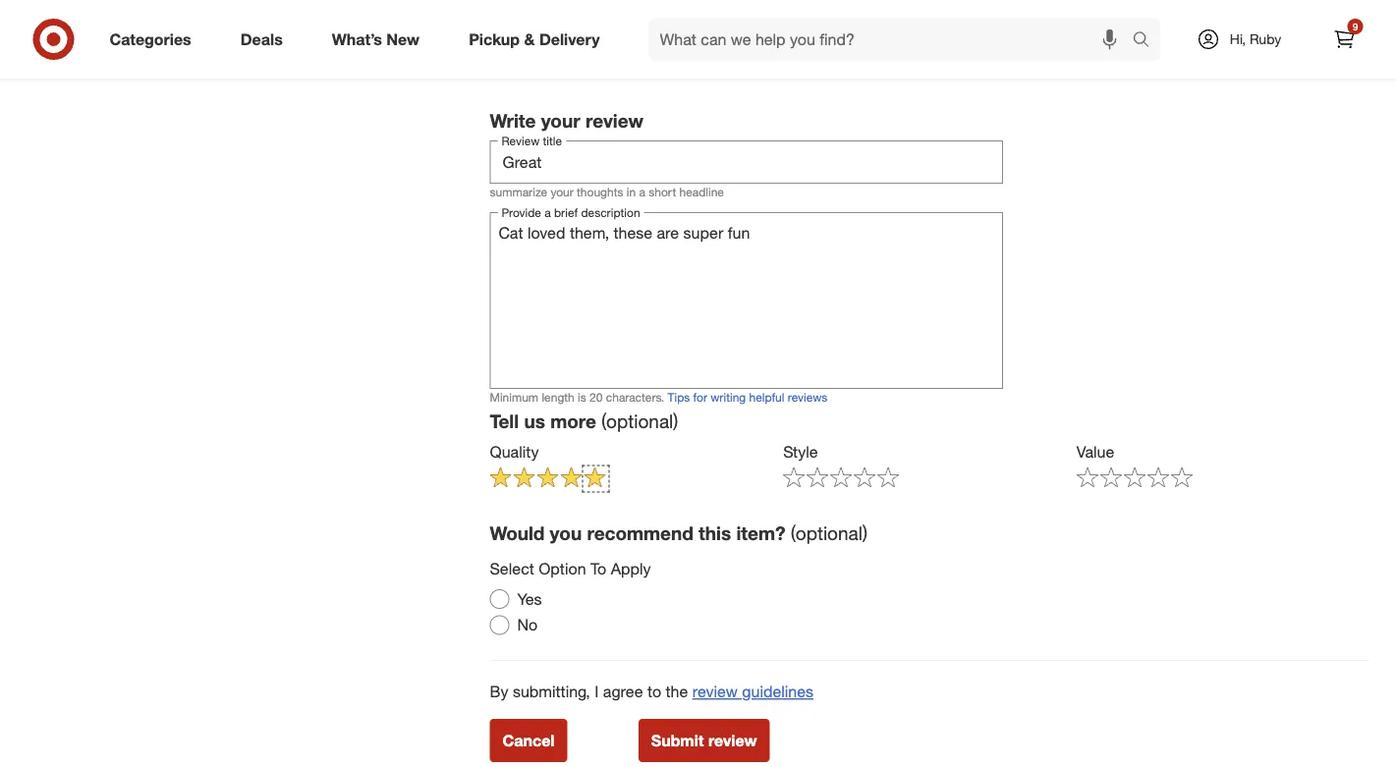 Task type: describe. For each thing, give the bounding box(es) containing it.
search button
[[1124, 18, 1171, 65]]

length
[[542, 390, 575, 405]]

submitting,
[[513, 683, 590, 702]]

apply
[[611, 559, 651, 578]]

summarize
[[490, 185, 547, 199]]

0 horizontal spatial (optional)
[[602, 410, 679, 433]]

a
[[639, 185, 646, 199]]

would
[[490, 523, 545, 545]]

recommend
[[587, 523, 694, 545]]

1 vertical spatial review
[[693, 683, 738, 702]]

the
[[666, 683, 688, 702]]

cancel
[[503, 731, 555, 750]]

to
[[591, 559, 607, 578]]

write your review
[[490, 109, 644, 132]]

write
[[490, 109, 536, 132]]

search
[[1124, 32, 1171, 51]]

minimum length is 20 characters. tips for writing helpful reviews
[[490, 390, 828, 405]]

your for write
[[541, 109, 580, 132]]

no
[[517, 616, 538, 635]]

cancel link
[[490, 719, 568, 763]]

is
[[578, 390, 586, 405]]

0 vertical spatial review
[[586, 109, 644, 132]]

in
[[627, 185, 636, 199]]

i
[[595, 683, 599, 702]]

1 vertical spatial (optional)
[[791, 523, 868, 545]]

thoughts
[[577, 185, 623, 199]]

pickup
[[469, 30, 520, 49]]

new
[[387, 30, 420, 49]]

yes
[[517, 589, 542, 609]]

by
[[490, 683, 509, 702]]

hi, ruby
[[1230, 30, 1282, 48]]

what's new
[[332, 30, 420, 49]]

submit review button
[[639, 719, 770, 763]]

No radio
[[490, 616, 510, 635]]

tips for writing helpful reviews button
[[668, 389, 828, 406]]

reviews
[[788, 390, 828, 405]]

submit review
[[651, 731, 757, 750]]

minimum
[[490, 390, 539, 405]]

hi,
[[1230, 30, 1246, 48]]

characters.
[[606, 390, 665, 405]]

would you recommend this item? (optional)
[[490, 523, 868, 545]]

style
[[783, 443, 818, 462]]



Task type: locate. For each thing, give the bounding box(es) containing it.
to
[[648, 683, 662, 702]]

categories link
[[93, 18, 216, 61]]

pickup & delivery
[[469, 30, 600, 49]]

short
[[649, 185, 676, 199]]

0 vertical spatial (optional)
[[602, 410, 679, 433]]

select
[[490, 559, 534, 578]]

9 link
[[1323, 18, 1367, 61]]

&
[[524, 30, 535, 49]]

what's
[[332, 30, 382, 49]]

review inside button
[[708, 731, 757, 750]]

more
[[551, 410, 596, 433]]

for
[[693, 390, 708, 405]]

review right the
[[693, 683, 738, 702]]

deals
[[240, 30, 283, 49]]

review down "review guidelines" button
[[708, 731, 757, 750]]

categories
[[110, 30, 191, 49]]

your for summarize
[[551, 185, 574, 199]]

9
[[1353, 20, 1358, 32]]

Yes radio
[[490, 589, 510, 609]]

None text field
[[490, 140, 1004, 184]]

by submitting, i agree to the review guidelines
[[490, 683, 814, 702]]

select option to apply
[[490, 559, 651, 578]]

(optional) right item?
[[791, 523, 868, 545]]

guidelines
[[742, 683, 814, 702]]

delivery
[[539, 30, 600, 49]]

pickup & delivery link
[[452, 18, 625, 61]]

0 vertical spatial your
[[541, 109, 580, 132]]

summarize your thoughts in a short headline
[[490, 185, 724, 199]]

review
[[586, 109, 644, 132], [693, 683, 738, 702], [708, 731, 757, 750]]

value
[[1077, 443, 1115, 462]]

tips
[[668, 390, 690, 405]]

you
[[550, 523, 582, 545]]

helpful
[[749, 390, 785, 405]]

20
[[590, 390, 603, 405]]

review guidelines button
[[693, 681, 814, 704]]

deals link
[[224, 18, 307, 61]]

your right the write
[[541, 109, 580, 132]]

agree
[[603, 683, 643, 702]]

review up summarize your thoughts in a short headline
[[586, 109, 644, 132]]

quality
[[490, 443, 539, 462]]

headline
[[680, 185, 724, 199]]

1 horizontal spatial (optional)
[[791, 523, 868, 545]]

ruby
[[1250, 30, 1282, 48]]

your left thoughts
[[551, 185, 574, 199]]

Cat loved them, these are super fun text field
[[490, 212, 1004, 389]]

us
[[524, 410, 545, 433]]

writing
[[711, 390, 746, 405]]

tell
[[490, 410, 519, 433]]

this
[[699, 523, 731, 545]]

submit
[[651, 731, 704, 750]]

(optional) down characters.
[[602, 410, 679, 433]]

your
[[541, 109, 580, 132], [551, 185, 574, 199]]

item?
[[737, 523, 786, 545]]

tell us more (optional)
[[490, 410, 679, 433]]

what's new link
[[315, 18, 444, 61]]

What can we help you find? suggestions appear below search field
[[648, 18, 1138, 61]]

option
[[539, 559, 586, 578]]

2 vertical spatial review
[[708, 731, 757, 750]]

(optional)
[[602, 410, 679, 433], [791, 523, 868, 545]]

1 vertical spatial your
[[551, 185, 574, 199]]



Task type: vqa. For each thing, say whether or not it's contained in the screenshot.
"a" related to Find
no



